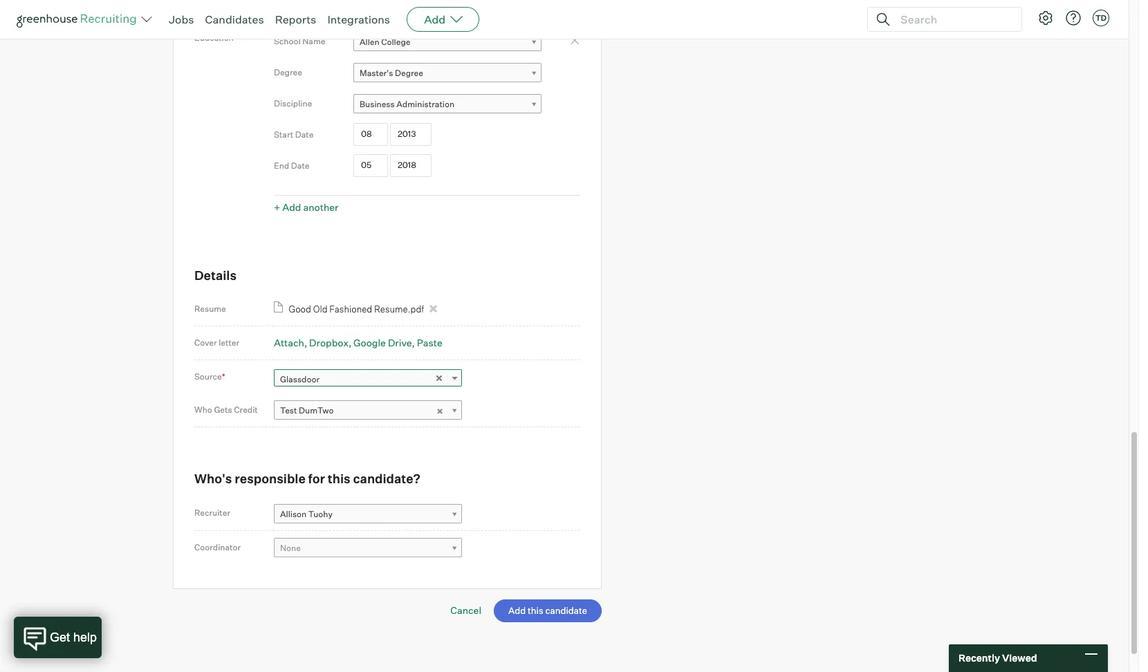 Task type: vqa. For each thing, say whether or not it's contained in the screenshot.
Resume.pdf
yes



Task type: locate. For each thing, give the bounding box(es) containing it.
add right +
[[282, 201, 301, 213]]

discipline
[[274, 98, 312, 109]]

1 vertical spatial date
[[291, 160, 310, 171]]

cancel link
[[451, 605, 481, 617]]

date right end
[[291, 160, 310, 171]]

drive
[[388, 337, 412, 349]]

none link
[[274, 538, 462, 558]]

1 horizontal spatial degree
[[395, 68, 423, 78]]

google
[[354, 337, 386, 349]]

credit
[[234, 404, 258, 415]]

dumtwo
[[299, 406, 334, 416]]

education element
[[274, 26, 580, 217]]

date right start
[[295, 129, 314, 140]]

1 yyyy text field from the top
[[390, 123, 432, 146]]

start date
[[274, 129, 314, 140]]

who's responsible for this candidate?
[[194, 471, 420, 487]]

good
[[289, 304, 311, 315]]

2 yyyy text field from the top
[[390, 154, 432, 177]]

reports
[[275, 12, 316, 26]]

none
[[280, 543, 301, 554]]

td button
[[1090, 7, 1112, 29]]

0 vertical spatial date
[[295, 129, 314, 140]]

attach dropbox google drive paste
[[274, 337, 443, 349]]

0 vertical spatial add
[[424, 12, 446, 26]]

yyyy text field for start date
[[390, 123, 432, 146]]

test dumtwo
[[280, 406, 334, 416]]

date for end date
[[291, 160, 310, 171]]

resume.pdf
[[374, 304, 424, 315]]

college
[[381, 37, 410, 47]]

add inside popup button
[[424, 12, 446, 26]]

allen college
[[360, 37, 410, 47]]

1 horizontal spatial add
[[424, 12, 446, 26]]

allison tuohy
[[280, 509, 333, 519]]

add up allen college link
[[424, 12, 446, 26]]

allison tuohy link
[[274, 504, 462, 524]]

date
[[295, 129, 314, 140], [291, 160, 310, 171]]

yyyy text field right mm text field
[[390, 154, 432, 177]]

recruiter
[[194, 508, 230, 518]]

name
[[302, 36, 325, 46]]

td
[[1096, 13, 1107, 23]]

add
[[424, 12, 446, 26], [282, 201, 301, 213]]

cover letter
[[194, 338, 239, 348]]

paste
[[417, 337, 443, 349]]

1 vertical spatial add
[[282, 201, 301, 213]]

administration
[[397, 99, 455, 109]]

google drive link
[[354, 337, 415, 349]]

td button
[[1093, 10, 1109, 26]]

business administration
[[360, 99, 455, 109]]

this
[[328, 471, 351, 487]]

integrations
[[327, 12, 390, 26]]

0 vertical spatial yyyy text field
[[390, 123, 432, 146]]

degree
[[274, 67, 302, 77], [395, 68, 423, 78]]

0 horizontal spatial add
[[282, 201, 301, 213]]

integrations link
[[327, 12, 390, 26]]

old
[[313, 304, 328, 315]]

degree inside master's degree link
[[395, 68, 423, 78]]

None submit
[[494, 600, 602, 623]]

test
[[280, 406, 297, 416]]

None file field
[[17, 650, 192, 664], [0, 667, 175, 672], [17, 650, 192, 664], [0, 667, 175, 672]]

start
[[274, 129, 293, 140]]

MM text field
[[353, 154, 388, 177]]

allison
[[280, 509, 307, 519]]

YYYY text field
[[390, 123, 432, 146], [390, 154, 432, 177]]

another
[[303, 201, 339, 213]]

allen college link
[[353, 32, 542, 52]]

glassdoor
[[280, 374, 320, 384]]

MM text field
[[353, 123, 388, 146]]

+ add another link
[[274, 201, 339, 213]]

yyyy text field for end date
[[390, 154, 432, 177]]

business administration link
[[353, 94, 542, 114]]

business
[[360, 99, 395, 109]]

yyyy text field down business administration
[[390, 123, 432, 146]]

degree up business administration
[[395, 68, 423, 78]]

degree down school
[[274, 67, 302, 77]]

1 vertical spatial yyyy text field
[[390, 154, 432, 177]]

+ add another
[[274, 201, 339, 213]]

gets
[[214, 404, 232, 415]]



Task type: describe. For each thing, give the bounding box(es) containing it.
end date
[[274, 160, 310, 171]]

attach link
[[274, 337, 307, 349]]

0 horizontal spatial degree
[[274, 67, 302, 77]]

recently
[[959, 652, 1000, 664]]

jobs
[[169, 12, 194, 26]]

allen
[[360, 37, 379, 47]]

good old fashioned resume.pdf
[[289, 304, 424, 315]]

recently viewed
[[959, 652, 1037, 664]]

*
[[222, 372, 225, 382]]

greenhouse recruiting image
[[17, 11, 141, 28]]

master's degree link
[[353, 63, 542, 83]]

details
[[194, 268, 237, 283]]

source
[[194, 372, 222, 382]]

dropbox link
[[309, 337, 352, 349]]

date for start date
[[295, 129, 314, 140]]

letter
[[219, 338, 239, 348]]

education
[[194, 32, 234, 43]]

reports link
[[275, 12, 316, 26]]

who's
[[194, 471, 232, 487]]

dropbox
[[309, 337, 349, 349]]

+
[[274, 201, 280, 213]]

jobs link
[[169, 12, 194, 26]]

paste link
[[417, 337, 443, 349]]

configure image
[[1038, 10, 1054, 26]]

tuohy
[[308, 509, 333, 519]]

resume
[[194, 304, 226, 314]]

candidates link
[[205, 12, 264, 26]]

master's
[[360, 68, 393, 78]]

who
[[194, 404, 212, 415]]

test dumtwo link
[[274, 401, 462, 421]]

responsible
[[235, 471, 306, 487]]

source *
[[194, 372, 225, 382]]

school
[[274, 36, 301, 46]]

coordinator
[[194, 542, 241, 552]]

for
[[308, 471, 325, 487]]

viewed
[[1002, 652, 1037, 664]]

candidate?
[[353, 471, 420, 487]]

attach
[[274, 337, 304, 349]]

Search text field
[[897, 9, 1009, 29]]

add button
[[407, 7, 479, 32]]

who gets credit
[[194, 404, 258, 415]]

end
[[274, 160, 289, 171]]

candidates
[[205, 12, 264, 26]]

cancel
[[451, 605, 481, 617]]

glassdoor link
[[274, 369, 462, 389]]

cover
[[194, 338, 217, 348]]

add inside education element
[[282, 201, 301, 213]]

school name
[[274, 36, 325, 46]]

fashioned
[[329, 304, 372, 315]]

master's degree
[[360, 68, 423, 78]]



